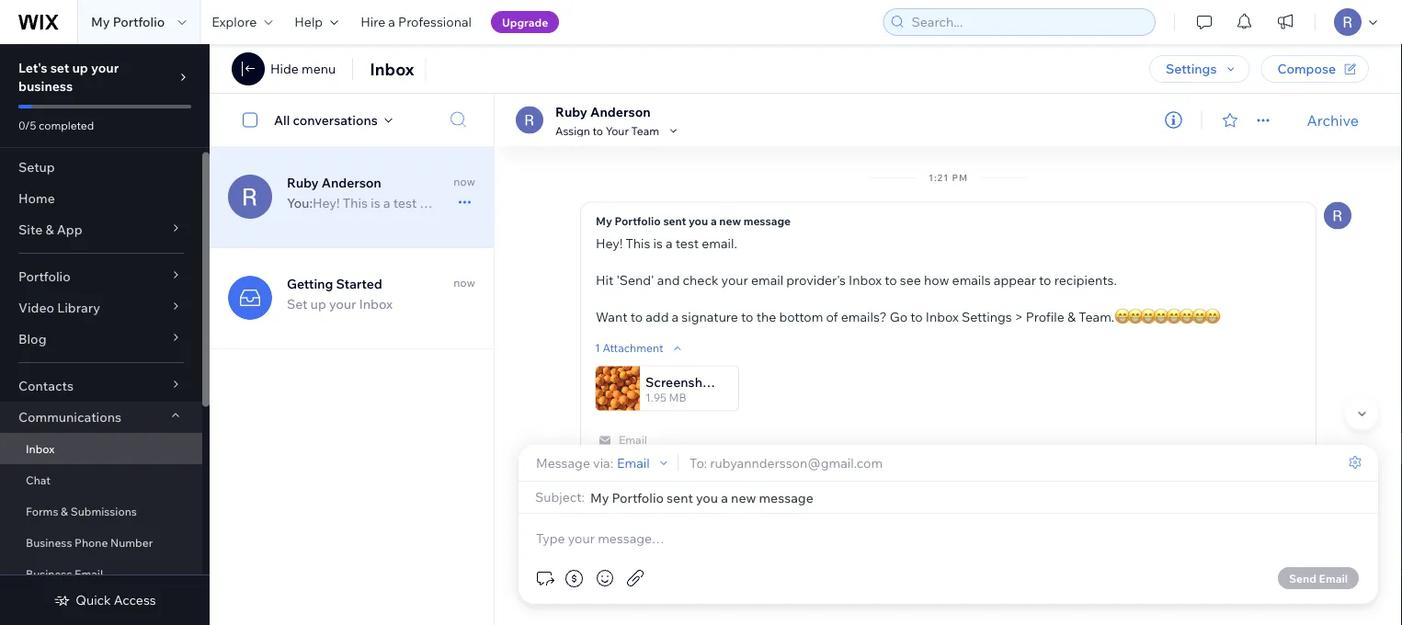 Task type: describe. For each thing, give the bounding box(es) containing it.
rubyanndersson@gmail.com
[[710, 455, 883, 471]]

go
[[890, 308, 907, 325]]

1
[[595, 341, 600, 355]]

profile
[[1026, 308, 1064, 325]]

a right the hire
[[388, 14, 395, 30]]

forms & submissions link
[[0, 496, 202, 527]]

site & app button
[[0, 214, 202, 245]]

0 horizontal spatial ruby
[[287, 175, 319, 191]]

business email link
[[0, 558, 202, 589]]

phone
[[75, 536, 108, 549]]

new
[[719, 214, 741, 228]]

& inside hey! this is a test email. hit 'send' and check your email provider's inbox to see how emails appear to recipients. want to add a signature to the bottom of emails? go to inbox settings > profile & team.😁😁😁😁😁😁😁😁
[[1067, 308, 1076, 325]]

1 attachment
[[595, 341, 663, 355]]

set
[[287, 296, 308, 312]]

all conversations
[[274, 112, 378, 128]]

you
[[689, 214, 708, 228]]

set up your inbox
[[287, 296, 393, 312]]

settings button
[[1149, 55, 1250, 83]]

quick access
[[76, 592, 156, 608]]

mb
[[669, 390, 686, 404]]

0 horizontal spatial anderson
[[322, 175, 381, 191]]

hey! this is a test email. hit 'send' and check your email provider's inbox to see how emails appear to recipients. want to add a signature to the bottom of emails? go to inbox settings > profile & team.😁😁😁😁😁😁😁😁
[[596, 235, 1217, 325]]

now for getting started
[[454, 276, 475, 290]]

email inside sidebar element
[[75, 567, 103, 581]]

assign to your team button
[[555, 122, 681, 139]]

of
[[826, 308, 838, 325]]

to:
[[690, 455, 707, 471]]

upgrade
[[502, 15, 548, 29]]

business
[[18, 78, 73, 94]]

now for ruby anderson
[[454, 175, 475, 188]]

to right appear
[[1039, 272, 1051, 288]]

>
[[1015, 308, 1023, 325]]

1 horizontal spatial up
[[310, 296, 326, 312]]

professional
[[398, 14, 472, 30]]

hey!
[[596, 235, 623, 251]]

a right is on the left top of page
[[666, 235, 673, 251]]

1 horizontal spatial anderson
[[590, 103, 651, 120]]

'send'
[[616, 272, 654, 288]]

saved replies image
[[533, 567, 555, 589]]

1 horizontal spatial ruby
[[555, 103, 587, 120]]

email button
[[617, 455, 672, 471]]

completed
[[39, 118, 94, 132]]

0/5 completed
[[18, 118, 94, 132]]

email inside chat messages log
[[619, 433, 647, 447]]

getting started
[[287, 276, 382, 292]]

business for business phone number
[[26, 536, 72, 549]]

portfolio inside popup button
[[18, 268, 70, 285]]

subject:
[[535, 489, 585, 505]]

all
[[274, 112, 290, 128]]

help button
[[283, 0, 350, 44]]

blog
[[18, 331, 46, 347]]

1.95 mb
[[645, 390, 686, 404]]

set
[[50, 60, 69, 76]]

library
[[57, 300, 100, 316]]

a right the you
[[711, 214, 717, 228]]

and
[[657, 272, 680, 288]]

the
[[756, 308, 776, 325]]

business email
[[26, 567, 103, 581]]

settings inside hey! this is a test email. hit 'send' and check your email provider's inbox to see how emails appear to recipients. want to add a signature to the bottom of emails? go to inbox settings > profile & team.😁😁😁😁😁😁😁😁
[[962, 308, 1012, 325]]

chat
[[26, 473, 51, 487]]

message via:
[[536, 455, 613, 471]]

email right "send"
[[1319, 571, 1348, 585]]

up inside let's set up your business
[[72, 60, 88, 76]]

chat messages log
[[495, 146, 1402, 485]]

appear
[[994, 272, 1036, 288]]

to inside assign to your team button
[[593, 124, 603, 137]]

0 horizontal spatial ruby anderson
[[287, 175, 381, 191]]

send email
[[1289, 571, 1348, 585]]

pm
[[952, 172, 968, 183]]

hire a professional
[[361, 14, 472, 30]]

quick
[[76, 592, 111, 608]]

1.95
[[645, 390, 666, 404]]

email.
[[702, 235, 737, 251]]

message
[[536, 455, 590, 471]]

your
[[606, 124, 629, 137]]

my for my portfolio
[[91, 14, 110, 30]]

your inside let's set up your business
[[91, 60, 119, 76]]

my portfolio sent you a new message
[[596, 214, 791, 228]]

to: rubyanndersson@gmail.com
[[690, 455, 883, 471]]

quick access button
[[54, 592, 156, 609]]

started
[[336, 276, 382, 292]]

assign
[[555, 124, 590, 137]]

hide menu button up the 'all'
[[232, 52, 336, 86]]

add
[[646, 308, 669, 325]]

& for app
[[45, 222, 54, 238]]

compose
[[1277, 61, 1336, 77]]

business phone number
[[26, 536, 153, 549]]

ruby anderson image for my portfolio sent you a new message
[[1324, 202, 1351, 229]]

emails?
[[841, 308, 887, 325]]

sent
[[663, 214, 686, 228]]

test
[[676, 235, 699, 251]]

0 vertical spatial ruby anderson
[[555, 103, 651, 120]]

conversations
[[293, 112, 378, 128]]



Task type: vqa. For each thing, say whether or not it's contained in the screenshot.
the topmost &
yes



Task type: locate. For each thing, give the bounding box(es) containing it.
0 horizontal spatial my
[[91, 14, 110, 30]]

& right forms
[[61, 504, 68, 518]]

portfolio up this
[[615, 214, 661, 228]]

business for business email
[[26, 567, 72, 581]]

menu
[[302, 61, 336, 77]]

recipients.
[[1054, 272, 1117, 288]]

0/5
[[18, 118, 36, 132]]

your
[[91, 60, 119, 76], [721, 272, 748, 288], [329, 296, 356, 312]]

1 vertical spatial anderson
[[322, 175, 381, 191]]

archive
[[1307, 111, 1359, 129]]

portfolio for my portfolio
[[113, 14, 165, 30]]

1 vertical spatial now
[[454, 276, 475, 290]]

getting started image
[[228, 276, 272, 320]]

message
[[744, 214, 791, 228]]

& right 'profile'
[[1067, 308, 1076, 325]]

& inside popup button
[[45, 222, 54, 238]]

2 horizontal spatial &
[[1067, 308, 1076, 325]]

my inside chat messages log
[[596, 214, 612, 228]]

compose button
[[1261, 55, 1369, 83]]

settings
[[1166, 61, 1217, 77], [962, 308, 1012, 325]]

1 horizontal spatial ruby anderson image
[[516, 106, 543, 134]]

email up the quick
[[75, 567, 103, 581]]

2 now from the top
[[454, 276, 475, 290]]

2 horizontal spatial your
[[721, 272, 748, 288]]

communications
[[18, 409, 121, 425]]

inbox down started
[[359, 296, 393, 312]]

let's set up your business
[[18, 60, 119, 94]]

blog button
[[0, 324, 202, 355]]

ruby anderson image for you:
[[228, 175, 272, 219]]

emails
[[952, 272, 991, 288]]

video library
[[18, 300, 100, 316]]

portfolio
[[113, 14, 165, 30], [615, 214, 661, 228], [18, 268, 70, 285]]

portfolio up let's set up your business
[[113, 14, 165, 30]]

1 horizontal spatial portfolio
[[113, 14, 165, 30]]

hit
[[596, 272, 614, 288]]

1 vertical spatial portfolio
[[615, 214, 661, 228]]

inbox down how
[[926, 308, 959, 325]]

portfolio for my portfolio sent you a new message
[[615, 214, 661, 228]]

hire
[[361, 14, 385, 30]]

business down business phone number
[[26, 567, 72, 581]]

2 horizontal spatial ruby anderson image
[[1324, 202, 1351, 229]]

0 vertical spatial anderson
[[590, 103, 651, 120]]

0 horizontal spatial settings
[[962, 308, 1012, 325]]

archive link
[[1307, 111, 1359, 129]]

this
[[626, 235, 650, 251]]

inbox up "chat"
[[26, 442, 55, 456]]

your left email
[[721, 272, 748, 288]]

attachment
[[603, 341, 663, 355]]

how
[[924, 272, 949, 288]]

business phone number link
[[0, 527, 202, 558]]

hide menu button
[[232, 52, 336, 86], [270, 61, 336, 77]]

sidebar element
[[0, 44, 210, 625]]

1 horizontal spatial my
[[596, 214, 612, 228]]

submissions
[[71, 504, 137, 518]]

& right site
[[45, 222, 54, 238]]

1 horizontal spatial your
[[329, 296, 356, 312]]

assign to your team
[[555, 124, 659, 137]]

ruby anderson
[[555, 103, 651, 120], [287, 175, 381, 191]]

1 vertical spatial your
[[721, 272, 748, 288]]

ruby anderson up assign to your team
[[555, 103, 651, 120]]

a right add
[[672, 308, 679, 325]]

0 vertical spatial settings
[[1166, 61, 1217, 77]]

1 horizontal spatial ruby anderson
[[555, 103, 651, 120]]

site
[[18, 222, 43, 238]]

Type your message. Hit enter to submit. text field
[[533, 529, 1363, 549]]

1 vertical spatial &
[[1067, 308, 1076, 325]]

0 horizontal spatial your
[[91, 60, 119, 76]]

& for submissions
[[61, 504, 68, 518]]

inbox up emails? at right
[[849, 272, 882, 288]]

to left see
[[885, 272, 897, 288]]

None field
[[590, 489, 1363, 505]]

upgrade button
[[491, 11, 559, 33]]

0 horizontal spatial portfolio
[[18, 268, 70, 285]]

0 vertical spatial business
[[26, 536, 72, 549]]

inbox link
[[0, 433, 202, 464]]

my portfolio
[[91, 14, 165, 30]]

0 horizontal spatial ruby anderson image
[[228, 175, 272, 219]]

0 vertical spatial ruby
[[555, 103, 587, 120]]

access
[[114, 592, 156, 608]]

business down forms
[[26, 536, 72, 549]]

&
[[45, 222, 54, 238], [1067, 308, 1076, 325], [61, 504, 68, 518]]

1 now from the top
[[454, 175, 475, 188]]

ruby anderson image inside chat messages log
[[1324, 202, 1351, 229]]

email right via: in the bottom of the page
[[617, 455, 650, 471]]

settings inside button
[[1166, 61, 1217, 77]]

via:
[[593, 455, 613, 471]]

inbox down the hire
[[370, 58, 414, 79]]

getting
[[287, 276, 333, 292]]

home link
[[0, 183, 202, 214]]

my up 'hey!' on the top left of page
[[596, 214, 612, 228]]

my up let's set up your business
[[91, 14, 110, 30]]

to right go
[[910, 308, 923, 325]]

ruby up you:
[[287, 175, 319, 191]]

anderson up assign to your team button
[[590, 103, 651, 120]]

team.😁😁😁😁😁😁😁😁
[[1079, 308, 1217, 325]]

setup link
[[0, 152, 202, 183]]

1 business from the top
[[26, 536, 72, 549]]

ruby up assign
[[555, 103, 587, 120]]

1 vertical spatial my
[[596, 214, 612, 228]]

setup
[[18, 159, 55, 175]]

0 vertical spatial &
[[45, 222, 54, 238]]

hire a professional link
[[350, 0, 483, 44]]

2 vertical spatial &
[[61, 504, 68, 518]]

to left your
[[593, 124, 603, 137]]

2 vertical spatial portfolio
[[18, 268, 70, 285]]

video
[[18, 300, 54, 316]]

2 horizontal spatial portfolio
[[615, 214, 661, 228]]

0 vertical spatial up
[[72, 60, 88, 76]]

explore
[[212, 14, 257, 30]]

1 vertical spatial ruby
[[287, 175, 319, 191]]

forms & submissions
[[26, 504, 137, 518]]

0 horizontal spatial up
[[72, 60, 88, 76]]

files image
[[624, 567, 646, 589]]

2 vertical spatial your
[[329, 296, 356, 312]]

anderson down conversations
[[322, 175, 381, 191]]

0 vertical spatial my
[[91, 14, 110, 30]]

number
[[110, 536, 153, 549]]

to
[[593, 124, 603, 137], [885, 272, 897, 288], [1039, 272, 1051, 288], [630, 308, 643, 325], [741, 308, 753, 325], [910, 308, 923, 325]]

site & app
[[18, 222, 82, 238]]

0 vertical spatial now
[[454, 175, 475, 188]]

1:21 pm
[[929, 172, 968, 183]]

to left add
[[630, 308, 643, 325]]

your inside hey! this is a test email. hit 'send' and check your email provider's inbox to see how emails appear to recipients. want to add a signature to the bottom of emails? go to inbox settings > profile & team.😁😁😁😁😁😁😁😁
[[721, 272, 748, 288]]

team
[[631, 124, 659, 137]]

to left the
[[741, 308, 753, 325]]

want
[[596, 308, 627, 325]]

None checkbox
[[233, 109, 274, 131]]

chat link
[[0, 464, 202, 496]]

hide menu button down "help"
[[270, 61, 336, 77]]

bottom
[[779, 308, 823, 325]]

let's
[[18, 60, 47, 76]]

ruby
[[555, 103, 587, 120], [287, 175, 319, 191]]

is
[[653, 235, 663, 251]]

1 vertical spatial settings
[[962, 308, 1012, 325]]

check
[[683, 272, 718, 288]]

app
[[57, 222, 82, 238]]

portfolio button
[[0, 261, 202, 292]]

contacts
[[18, 378, 74, 394]]

hide menu
[[270, 61, 336, 77]]

1 horizontal spatial settings
[[1166, 61, 1217, 77]]

1 vertical spatial ruby anderson
[[287, 175, 381, 191]]

portfolio up video
[[18, 268, 70, 285]]

inbox
[[370, 58, 414, 79], [849, 272, 882, 288], [359, 296, 393, 312], [926, 308, 959, 325], [26, 442, 55, 456]]

email up email button
[[619, 433, 647, 447]]

forms
[[26, 504, 58, 518]]

contacts button
[[0, 371, 202, 402]]

your right set
[[91, 60, 119, 76]]

1 vertical spatial up
[[310, 296, 326, 312]]

home
[[18, 190, 55, 206]]

inbox inside sidebar element
[[26, 442, 55, 456]]

0 vertical spatial portfolio
[[113, 14, 165, 30]]

0 vertical spatial your
[[91, 60, 119, 76]]

send
[[1289, 571, 1316, 585]]

your down getting started
[[329, 296, 356, 312]]

my for my portfolio sent you a new message
[[596, 214, 612, 228]]

emojis image
[[594, 567, 616, 589]]

ruby anderson up you:
[[287, 175, 381, 191]]

ruby anderson image
[[516, 106, 543, 134], [228, 175, 272, 219], [1324, 202, 1351, 229]]

provider's
[[786, 272, 846, 288]]

portfolio inside chat messages log
[[615, 214, 661, 228]]

hide
[[270, 61, 299, 77]]

Search... field
[[906, 9, 1149, 35]]

email
[[619, 433, 647, 447], [617, 455, 650, 471], [75, 567, 103, 581], [1319, 571, 1348, 585]]

1 horizontal spatial &
[[61, 504, 68, 518]]

help
[[294, 14, 323, 30]]

2 business from the top
[[26, 567, 72, 581]]

1 vertical spatial business
[[26, 567, 72, 581]]

0 horizontal spatial &
[[45, 222, 54, 238]]



